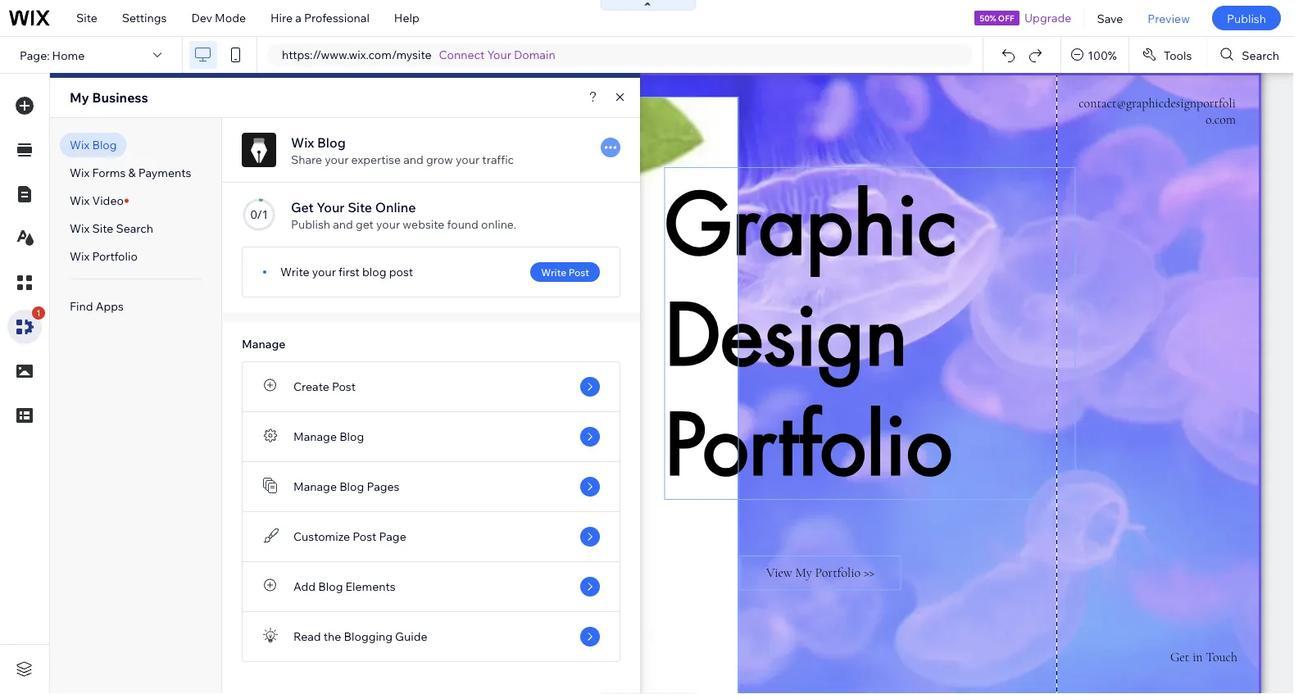 Task type: locate. For each thing, give the bounding box(es) containing it.
0/1
[[250, 207, 268, 222]]

wix inside wix blog share your expertise and grow your traffic
[[291, 134, 314, 151]]

blog left pages
[[340, 480, 364, 494]]

your right "get"
[[317, 199, 345, 216]]

write inside button
[[541, 266, 567, 278]]

1 horizontal spatial your
[[487, 48, 512, 62]]

wix blog image
[[242, 133, 276, 167]]

0 vertical spatial site
[[76, 11, 97, 25]]

off
[[999, 13, 1015, 23]]

get your site online publish and get your website found online.
[[291, 199, 517, 232]]

0 vertical spatial search
[[1242, 48, 1280, 62]]

publish down "get"
[[291, 217, 330, 232]]

save button
[[1085, 0, 1136, 36]]

write
[[280, 265, 310, 279], [541, 266, 567, 278]]

add blog elements
[[294, 580, 396, 594]]

wix site search
[[70, 221, 153, 236]]

page
[[379, 530, 406, 544]]

domain
[[514, 48, 556, 62]]

wix left forms
[[70, 166, 90, 180]]

wix
[[291, 134, 314, 151], [70, 138, 90, 152], [70, 166, 90, 180], [70, 194, 90, 208], [70, 221, 90, 236], [70, 249, 90, 264]]

your down online
[[376, 217, 400, 232]]

search
[[1242, 48, 1280, 62], [116, 221, 153, 236]]

your
[[325, 153, 349, 167], [456, 153, 480, 167], [376, 217, 400, 232], [312, 265, 336, 279]]

site
[[76, 11, 97, 25], [348, 199, 372, 216], [92, 221, 113, 236]]

https://www.wix.com/mysite connect your domain
[[282, 48, 556, 62]]

connect
[[439, 48, 485, 62]]

2 vertical spatial site
[[92, 221, 113, 236]]

1 horizontal spatial publish
[[1227, 11, 1267, 25]]

expertise
[[351, 153, 401, 167]]

wix down my
[[70, 138, 90, 152]]

hire
[[271, 11, 293, 25]]

and inside the 'get your site online publish and get your website found online.'
[[333, 217, 353, 232]]

apps
[[96, 299, 124, 314]]

wix up share
[[291, 134, 314, 151]]

publish button
[[1213, 6, 1282, 30]]

wix left "portfolio"
[[70, 249, 90, 264]]

site up wix portfolio
[[92, 221, 113, 236]]

your right share
[[325, 153, 349, 167]]

find
[[70, 299, 93, 314]]

search inside button
[[1242, 48, 1280, 62]]

0 vertical spatial and
[[404, 153, 424, 167]]

1 vertical spatial publish
[[291, 217, 330, 232]]

create
[[294, 380, 329, 394]]

1 vertical spatial post
[[332, 380, 356, 394]]

1 vertical spatial search
[[116, 221, 153, 236]]

preview
[[1148, 11, 1190, 25]]

manage
[[242, 337, 286, 351], [294, 430, 337, 444], [294, 480, 337, 494]]

0 horizontal spatial your
[[317, 199, 345, 216]]

site up home
[[76, 11, 97, 25]]

and inside wix blog share your expertise and grow your traffic
[[404, 153, 424, 167]]

blog up forms
[[92, 138, 117, 152]]

1 vertical spatial manage
[[294, 430, 337, 444]]

website
[[403, 217, 445, 232]]

1 horizontal spatial write
[[541, 266, 567, 278]]

your inside the 'get your site online publish and get your website found online.'
[[376, 217, 400, 232]]

search up "portfolio"
[[116, 221, 153, 236]]

blog up manage blog pages at bottom left
[[340, 430, 364, 444]]

write for write your first blog post
[[280, 265, 310, 279]]

blog for manage blog pages
[[340, 480, 364, 494]]

wix forms & payments
[[70, 166, 191, 180]]

online
[[375, 199, 416, 216]]

1 horizontal spatial and
[[404, 153, 424, 167]]

your right grow
[[456, 153, 480, 167]]

grow
[[426, 153, 453, 167]]

post for customize
[[353, 530, 377, 544]]

mode
[[215, 11, 246, 25]]

your left first
[[312, 265, 336, 279]]

site up get
[[348, 199, 372, 216]]

blog right add
[[318, 580, 343, 594]]

tools button
[[1130, 37, 1207, 73]]

publish up search button
[[1227, 11, 1267, 25]]

read
[[294, 630, 321, 644]]

your
[[487, 48, 512, 62], [317, 199, 345, 216]]

1 vertical spatial your
[[317, 199, 345, 216]]

post
[[569, 266, 590, 278], [332, 380, 356, 394], [353, 530, 377, 544]]

elements
[[346, 580, 396, 594]]

0 horizontal spatial publish
[[291, 217, 330, 232]]

blog inside wix blog share your expertise and grow your traffic
[[317, 134, 346, 151]]

online.
[[481, 217, 517, 232]]

find apps
[[70, 299, 124, 314]]

the
[[324, 630, 341, 644]]

blog
[[317, 134, 346, 151], [92, 138, 117, 152], [340, 430, 364, 444], [340, 480, 364, 494], [318, 580, 343, 594]]

publish
[[1227, 11, 1267, 25], [291, 217, 330, 232]]

1 horizontal spatial search
[[1242, 48, 1280, 62]]

wix portfolio
[[70, 249, 138, 264]]

0 vertical spatial post
[[569, 266, 590, 278]]

2 vertical spatial manage
[[294, 480, 337, 494]]

search button
[[1208, 37, 1295, 73]]

and left grow
[[404, 153, 424, 167]]

site inside the 'get your site online publish and get your website found online.'
[[348, 199, 372, 216]]

wix left video
[[70, 194, 90, 208]]

and left get
[[333, 217, 353, 232]]

wix for wix video
[[70, 194, 90, 208]]

share
[[291, 153, 322, 167]]

0 vertical spatial manage
[[242, 337, 286, 351]]

and
[[404, 153, 424, 167], [333, 217, 353, 232]]

dev
[[191, 11, 212, 25]]

100%
[[1088, 48, 1117, 62]]

my
[[70, 89, 89, 106]]

2 vertical spatial post
[[353, 530, 377, 544]]

get
[[291, 199, 314, 216]]

get
[[356, 217, 374, 232]]

wix blog
[[70, 138, 117, 152]]

and for blog
[[404, 153, 424, 167]]

0 horizontal spatial and
[[333, 217, 353, 232]]

customize post page
[[294, 530, 406, 544]]

preview button
[[1136, 0, 1203, 36]]

add
[[294, 580, 316, 594]]

post
[[389, 265, 413, 279]]

manage for manage
[[242, 337, 286, 351]]

wix down "wix video"
[[70, 221, 90, 236]]

0 horizontal spatial write
[[280, 265, 310, 279]]

post inside the write post button
[[569, 266, 590, 278]]

search down publish button at right top
[[1242, 48, 1280, 62]]

portfolio
[[92, 249, 138, 264]]

blog up share
[[317, 134, 346, 151]]

payments
[[138, 166, 191, 180]]

your left domain
[[487, 48, 512, 62]]

1 vertical spatial and
[[333, 217, 353, 232]]

quick
[[93, 93, 124, 108]]

1 vertical spatial site
[[348, 199, 372, 216]]

0 vertical spatial publish
[[1227, 11, 1267, 25]]



Task type: vqa. For each thing, say whether or not it's contained in the screenshot.
Share
yes



Task type: describe. For each thing, give the bounding box(es) containing it.
business
[[92, 89, 148, 106]]

0/1 progress bar
[[242, 198, 276, 232]]

blog
[[362, 265, 387, 279]]

traffic
[[482, 153, 514, 167]]

save
[[1097, 11, 1124, 25]]

my business
[[70, 89, 148, 106]]

pages
[[367, 480, 400, 494]]

blog for wix blog share your expertise and grow your traffic
[[317, 134, 346, 151]]

first
[[339, 265, 360, 279]]

1 button
[[7, 307, 45, 344]]

read the blogging guide
[[294, 630, 428, 644]]

write post
[[541, 266, 590, 278]]

video
[[92, 194, 124, 208]]

settings
[[122, 11, 167, 25]]

1
[[36, 308, 41, 319]]

edit
[[127, 93, 148, 108]]

manage blog pages
[[294, 480, 400, 494]]

forms
[[92, 166, 126, 180]]

wix for wix site search
[[70, 221, 90, 236]]

100% button
[[1062, 37, 1129, 73]]

blog for manage blog
[[340, 430, 364, 444]]

guide
[[395, 630, 428, 644]]

manage blog
[[294, 430, 364, 444]]

hire a professional
[[271, 11, 370, 25]]

50%
[[980, 13, 997, 23]]

wix for wix blog share your expertise and grow your traffic
[[291, 134, 314, 151]]

help
[[394, 11, 420, 25]]

your inside the 'get your site online publish and get your website found online.'
[[317, 199, 345, 216]]

found
[[447, 217, 479, 232]]

dev mode
[[191, 11, 246, 25]]

tools
[[1164, 48, 1192, 62]]

upgrade
[[1025, 11, 1072, 25]]

wix blog share your expertise and grow your traffic
[[291, 134, 514, 167]]

blog for wix blog
[[92, 138, 117, 152]]

professional
[[304, 11, 370, 25]]

wix for wix blog
[[70, 138, 90, 152]]

write for write post
[[541, 266, 567, 278]]

create post
[[294, 380, 356, 394]]

post for create
[[332, 380, 356, 394]]

and for your
[[333, 217, 353, 232]]

manage for manage blog
[[294, 430, 337, 444]]

write post button
[[531, 262, 600, 282]]

a
[[295, 11, 302, 25]]

post for write
[[569, 266, 590, 278]]

quick edit
[[93, 93, 148, 108]]

50% off
[[980, 13, 1015, 23]]

blog for add blog elements
[[318, 580, 343, 594]]

publish inside the 'get your site online publish and get your website found online.'
[[291, 217, 330, 232]]

wix for wix portfolio
[[70, 249, 90, 264]]

home
[[52, 48, 85, 62]]

write your first blog post
[[280, 265, 413, 279]]

https://www.wix.com/mysite
[[282, 48, 432, 62]]

0 vertical spatial your
[[487, 48, 512, 62]]

0 horizontal spatial search
[[116, 221, 153, 236]]

&
[[128, 166, 136, 180]]

customize
[[294, 530, 350, 544]]

wix video
[[70, 194, 124, 208]]

blogging
[[344, 630, 393, 644]]

wix for wix forms & payments
[[70, 166, 90, 180]]

publish inside button
[[1227, 11, 1267, 25]]

manage for manage blog pages
[[294, 480, 337, 494]]



